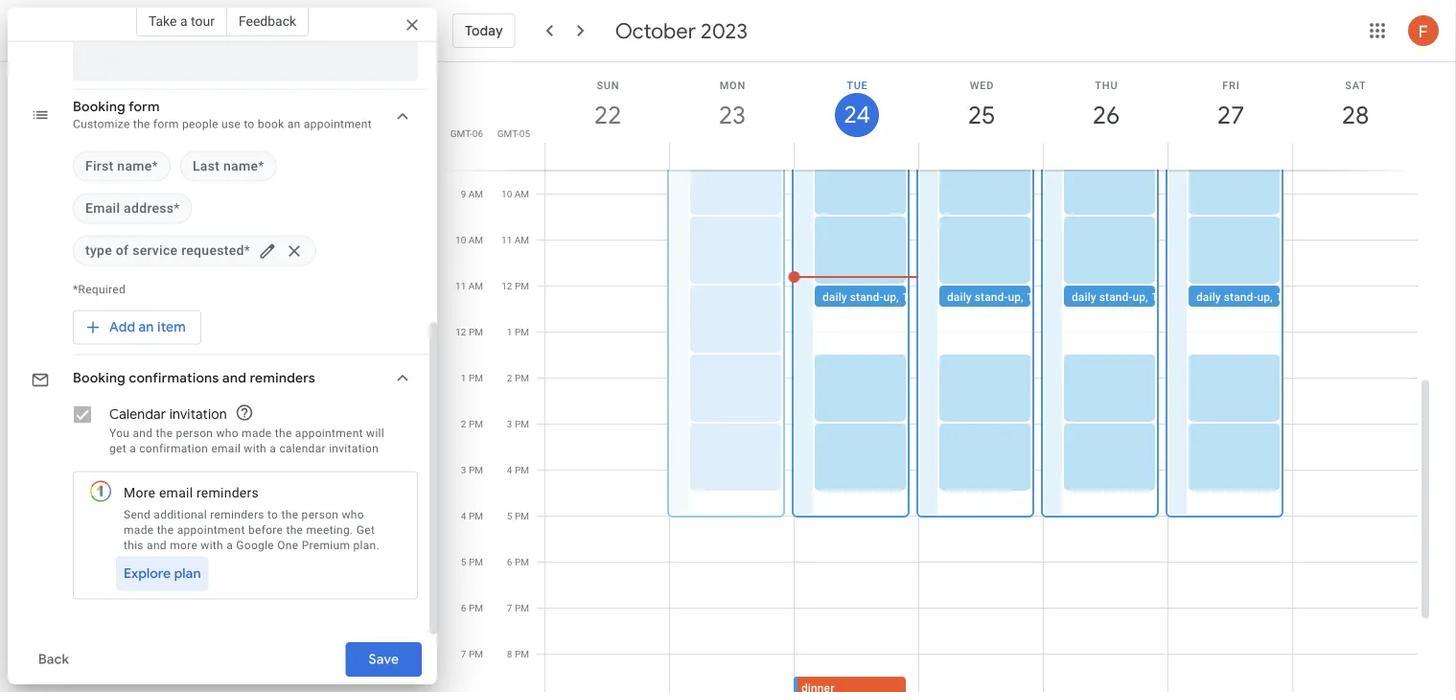 Task type: vqa. For each thing, say whether or not it's contained in the screenshot.
book
yes



Task type: locate. For each thing, give the bounding box(es) containing it.
the up calendar
[[275, 427, 292, 440]]

booking inside booking form customize the form people use to book an appointment
[[73, 99, 126, 116]]

an inside button
[[139, 319, 154, 337]]

am
[[469, 188, 483, 200], [515, 188, 529, 200], [469, 234, 483, 246], [515, 234, 529, 246], [469, 280, 483, 292]]

10 am
[[501, 188, 529, 200], [455, 234, 483, 246]]

1 horizontal spatial made
[[242, 427, 272, 440]]

0 horizontal spatial email
[[159, 486, 193, 501]]

1 vertical spatial 11
[[455, 280, 466, 292]]

made inside you and the person who made the appointment will get a confirmation email with a calendar invitation
[[242, 427, 272, 440]]

pm
[[515, 280, 529, 292], [469, 326, 483, 338], [515, 326, 529, 338], [469, 372, 483, 384], [515, 372, 529, 384], [469, 419, 483, 430], [515, 419, 529, 430], [469, 465, 483, 476], [515, 465, 529, 476], [469, 511, 483, 522], [515, 511, 529, 522], [469, 557, 483, 568], [515, 557, 529, 568], [469, 603, 483, 614], [515, 603, 529, 614], [469, 649, 483, 660], [515, 649, 529, 660]]

28
[[1341, 99, 1368, 131]]

booking up customize
[[73, 99, 126, 116]]

an
[[287, 118, 301, 131], [139, 319, 154, 337]]

7 up 8
[[507, 603, 512, 614]]

type
[[85, 243, 112, 259]]

1 horizontal spatial name
[[223, 159, 258, 175]]

1 horizontal spatial 1
[[507, 326, 512, 338]]

6 pm
[[507, 557, 529, 568], [461, 603, 483, 614]]

1 vertical spatial 1
[[461, 372, 466, 384]]

add
[[109, 319, 135, 337]]

3 daily stand-up , 12pm from the left
[[1072, 291, 1181, 304]]

0 horizontal spatial 2 pm
[[461, 419, 483, 430]]

will
[[366, 427, 385, 440]]

booking form customize the form people use to book an appointment
[[73, 99, 372, 131]]

1 vertical spatial email
[[159, 486, 193, 501]]

27 column header
[[1168, 62, 1293, 170]]

2 12pm from the left
[[1027, 291, 1057, 304]]

sat 28
[[1341, 79, 1368, 131]]

0 vertical spatial reminders
[[250, 370, 315, 387]]

and right the "this"
[[147, 539, 167, 552]]

to
[[244, 118, 255, 131], [268, 508, 278, 522]]

1 booking from the top
[[73, 99, 126, 116]]

3
[[507, 419, 512, 430], [461, 465, 466, 476]]

invitation down booking confirmations and reminders at the left bottom of page
[[169, 407, 227, 424]]

1 horizontal spatial with
[[244, 442, 267, 455]]

1 horizontal spatial 3 pm
[[507, 419, 529, 430]]

0 vertical spatial person
[[176, 427, 213, 440]]

name for first name
[[117, 159, 152, 175]]

with left calendar
[[244, 442, 267, 455]]

2 pm
[[507, 372, 529, 384], [461, 419, 483, 430]]

reminders up before
[[210, 508, 264, 522]]

10 am right 9 am
[[501, 188, 529, 200]]

1 vertical spatial 10
[[455, 234, 466, 246]]

0 horizontal spatial name
[[117, 159, 152, 175]]

with
[[244, 442, 267, 455], [201, 539, 223, 552]]

0 horizontal spatial 10
[[455, 234, 466, 246]]

1 vertical spatial 3 pm
[[461, 465, 483, 476]]

0 horizontal spatial 4 pm
[[461, 511, 483, 522]]

0 vertical spatial 5 pm
[[507, 511, 529, 522]]

and inside dropdown button
[[222, 370, 246, 387]]

2 gmt- from the left
[[497, 128, 519, 139]]

1 vertical spatial to
[[268, 508, 278, 522]]

2 stand- from the left
[[975, 291, 1008, 304]]

1 horizontal spatial email
[[211, 442, 241, 455]]

1 name from the left
[[117, 159, 152, 175]]

an right "add"
[[139, 319, 154, 337]]

sun 22
[[593, 79, 620, 131]]

0 vertical spatial 4
[[507, 465, 512, 476]]

*
[[152, 159, 158, 175], [258, 159, 264, 175], [174, 201, 180, 217], [244, 243, 250, 259]]

1 horizontal spatial who
[[342, 508, 364, 522]]

1 vertical spatial 6
[[461, 603, 466, 614]]

1 vertical spatial booking
[[73, 370, 126, 387]]

0 vertical spatial 10 am
[[501, 188, 529, 200]]

email right confirmation
[[211, 442, 241, 455]]

appointment up more
[[177, 524, 245, 537]]

* up 'address'
[[152, 159, 158, 175]]

1 gmt- from the left
[[450, 128, 472, 139]]

grid
[[445, 62, 1433, 692]]

person
[[176, 427, 213, 440], [302, 508, 339, 522]]

the
[[133, 118, 150, 131], [156, 427, 173, 440], [275, 427, 292, 440], [281, 508, 299, 522], [157, 524, 174, 537], [286, 524, 303, 537]]

1 horizontal spatial 1 pm
[[507, 326, 529, 338]]

who up get in the left bottom of the page
[[342, 508, 364, 522]]

invitation down will
[[329, 442, 379, 455]]

11 am
[[501, 234, 529, 246], [455, 280, 483, 292]]

0 vertical spatial to
[[244, 118, 255, 131]]

0 vertical spatial an
[[287, 118, 301, 131]]

appointment up calendar
[[295, 427, 363, 440]]

list item down the use
[[180, 151, 277, 182]]

reminders
[[250, 370, 315, 387], [197, 486, 259, 501], [210, 508, 264, 522]]

1 vertical spatial 11 am
[[455, 280, 483, 292]]

the right customize
[[133, 118, 150, 131]]

plan.
[[353, 539, 380, 552]]

4 daily from the left
[[1197, 291, 1221, 304]]

1 horizontal spatial an
[[287, 118, 301, 131]]

5 pm
[[507, 511, 529, 522], [461, 557, 483, 568]]

1 vertical spatial invitation
[[329, 442, 379, 455]]

1 horizontal spatial 3
[[507, 419, 512, 430]]

person up meeting.
[[302, 508, 339, 522]]

4
[[507, 465, 512, 476], [461, 511, 466, 522]]

made down send
[[124, 524, 154, 537]]

and right confirmations
[[222, 370, 246, 387]]

1 pm
[[507, 326, 529, 338], [461, 372, 483, 384]]

the down additional
[[157, 524, 174, 537]]

email up additional
[[159, 486, 193, 501]]

this
[[124, 539, 144, 552]]

name right the first
[[117, 159, 152, 175]]

1 horizontal spatial 11
[[501, 234, 512, 246]]

a
[[180, 13, 187, 29], [130, 442, 136, 455], [270, 442, 276, 455], [227, 539, 233, 552]]

25
[[967, 99, 994, 131]]

4 daily stand-up , 12pm from the left
[[1197, 291, 1306, 304]]

0 vertical spatial 12 pm
[[502, 280, 529, 292]]

2 vertical spatial and
[[147, 539, 167, 552]]

one
[[277, 539, 299, 552]]

1 horizontal spatial 7 pm
[[507, 603, 529, 614]]

0 horizontal spatial gmt-
[[450, 128, 472, 139]]

booking
[[73, 99, 126, 116], [73, 370, 126, 387]]

3 12pm from the left
[[1151, 291, 1181, 304]]

,
[[897, 291, 899, 304], [1021, 291, 1024, 304], [1146, 291, 1149, 304], [1271, 291, 1273, 304]]

calendar invitation
[[109, 407, 227, 424]]

12
[[502, 280, 512, 292], [456, 326, 466, 338]]

2 booking from the top
[[73, 370, 126, 387]]

9
[[461, 188, 466, 200]]

name right last
[[223, 159, 258, 175]]

2
[[507, 372, 512, 384], [461, 419, 466, 430]]

an right the "book"
[[287, 118, 301, 131]]

made down booking confirmations and reminders dropdown button
[[242, 427, 272, 440]]

feedback button
[[227, 6, 309, 36]]

05
[[519, 128, 530, 139]]

reminders up you and the person who made the appointment will get a confirmation email with a calendar invitation
[[250, 370, 315, 387]]

booking inside dropdown button
[[73, 370, 126, 387]]

4 12pm from the left
[[1276, 291, 1306, 304]]

1 horizontal spatial gmt-
[[497, 128, 519, 139]]

0 vertical spatial appointment
[[304, 118, 372, 131]]

list item down 'address'
[[73, 236, 316, 267]]

email inside more email reminders send additional reminders to the person who made the appointment before the meeting. get this and more with a google one premium plan.
[[159, 486, 193, 501]]

you
[[109, 427, 130, 440]]

2 vertical spatial reminders
[[210, 508, 264, 522]]

7 pm left 8
[[461, 649, 483, 660]]

appointment inside you and the person who made the appointment will get a confirmation email with a calendar invitation
[[295, 427, 363, 440]]

24 column header
[[794, 62, 920, 170]]

7 pm up 8 pm
[[507, 603, 529, 614]]

27
[[1216, 99, 1244, 131]]

last name *
[[193, 159, 264, 175]]

* down the "book"
[[258, 159, 264, 175]]

2 daily from the left
[[947, 291, 972, 304]]

and down calendar
[[133, 427, 153, 440]]

1 vertical spatial with
[[201, 539, 223, 552]]

* for first name
[[152, 159, 158, 175]]

list item containing first name
[[73, 151, 171, 182]]

with right more
[[201, 539, 223, 552]]

0 horizontal spatial with
[[201, 539, 223, 552]]

sat
[[1345, 79, 1367, 91]]

0 horizontal spatial an
[[139, 319, 154, 337]]

daily
[[823, 291, 847, 304], [947, 291, 972, 304], [1072, 291, 1097, 304], [1197, 291, 1221, 304]]

the up one
[[286, 524, 303, 537]]

reminders up additional
[[197, 486, 259, 501]]

0 vertical spatial 1 pm
[[507, 326, 529, 338]]

1 horizontal spatial 5
[[507, 511, 512, 522]]

1 horizontal spatial 7
[[507, 603, 512, 614]]

1 vertical spatial and
[[133, 427, 153, 440]]

1 vertical spatial 6 pm
[[461, 603, 483, 614]]

appointment
[[304, 118, 372, 131], [295, 427, 363, 440], [177, 524, 245, 537]]

to inside booking form customize the form people use to book an appointment
[[244, 118, 255, 131]]

sunday, october 22 element
[[586, 93, 630, 137]]

1 vertical spatial 4 pm
[[461, 511, 483, 522]]

0 horizontal spatial 12 pm
[[456, 326, 483, 338]]

Description text field
[[81, 0, 410, 74]]

0 horizontal spatial 3
[[461, 465, 466, 476]]

0 vertical spatial and
[[222, 370, 246, 387]]

type of service requested *
[[85, 243, 250, 259]]

1 horizontal spatial invitation
[[329, 442, 379, 455]]

6
[[507, 557, 512, 568], [461, 603, 466, 614]]

saturday, october 28 element
[[1334, 93, 1378, 137]]

1 horizontal spatial person
[[302, 508, 339, 522]]

1 vertical spatial made
[[124, 524, 154, 537]]

0 vertical spatial 7 pm
[[507, 603, 529, 614]]

0 horizontal spatial 6
[[461, 603, 466, 614]]

0 vertical spatial 7
[[507, 603, 512, 614]]

booking for booking form customize the form people use to book an appointment
[[73, 99, 126, 116]]

last
[[193, 159, 220, 175]]

list item up email address *
[[73, 151, 171, 182]]

10 down 9
[[455, 234, 466, 246]]

3 pm
[[507, 419, 529, 430], [461, 465, 483, 476]]

1 vertical spatial 3
[[461, 465, 466, 476]]

4 up from the left
[[1257, 291, 1271, 304]]

gmt-05
[[497, 128, 530, 139]]

who down booking confirmations and reminders dropdown button
[[216, 427, 239, 440]]

gmt-
[[450, 128, 472, 139], [497, 128, 519, 139]]

1 vertical spatial 1 pm
[[461, 372, 483, 384]]

a left tour
[[180, 13, 187, 29]]

1 stand- from the left
[[850, 291, 884, 304]]

appointment right the "book"
[[304, 118, 372, 131]]

get
[[356, 524, 375, 537]]

mon
[[720, 79, 746, 91]]

2 vertical spatial appointment
[[177, 524, 245, 537]]

0 horizontal spatial 2
[[461, 419, 466, 430]]

a left google at the left
[[227, 539, 233, 552]]

form left people
[[153, 118, 179, 131]]

list item
[[73, 151, 171, 182], [180, 151, 277, 182], [73, 194, 192, 224], [73, 236, 316, 267]]

gmt- left gmt-05
[[450, 128, 472, 139]]

4 pm
[[507, 465, 529, 476], [461, 511, 483, 522]]

23 column header
[[669, 62, 795, 170]]

8
[[507, 649, 512, 660]]

the inside booking form customize the form people use to book an appointment
[[133, 118, 150, 131]]

list item containing type of service requested
[[73, 236, 316, 267]]

2 name from the left
[[223, 159, 258, 175]]

12pm
[[902, 291, 932, 304], [1027, 291, 1057, 304], [1151, 291, 1181, 304], [1276, 291, 1306, 304]]

0 horizontal spatial 10 am
[[455, 234, 483, 246]]

* down last name *
[[244, 243, 250, 259]]

1
[[507, 326, 512, 338], [461, 372, 466, 384]]

item
[[157, 319, 186, 337]]

1 horizontal spatial 12
[[502, 280, 512, 292]]

10 am down 9 am
[[455, 234, 483, 246]]

person inside more email reminders send additional reminders to the person who made the appointment before the meeting. get this and more with a google one premium plan.
[[302, 508, 339, 522]]

to up before
[[268, 508, 278, 522]]

google
[[236, 539, 274, 552]]

1 , from the left
[[897, 291, 899, 304]]

email address *
[[85, 201, 180, 217]]

form up customize
[[129, 99, 160, 116]]

0 vertical spatial 10
[[501, 188, 512, 200]]

1 vertical spatial who
[[342, 508, 364, 522]]

first name *
[[85, 159, 158, 175]]

list item up of
[[73, 194, 192, 224]]

0 horizontal spatial 11
[[455, 280, 466, 292]]

monday, october 23 element
[[710, 93, 755, 137]]

0 vertical spatial 3
[[507, 419, 512, 430]]

up
[[884, 291, 897, 304], [1008, 291, 1021, 304], [1133, 291, 1146, 304], [1257, 291, 1271, 304]]

11
[[501, 234, 512, 246], [455, 280, 466, 292]]

0 horizontal spatial who
[[216, 427, 239, 440]]

0 horizontal spatial 7
[[461, 649, 466, 660]]

gmt- right 06
[[497, 128, 519, 139]]

1 vertical spatial 7 pm
[[461, 649, 483, 660]]

0 vertical spatial invitation
[[169, 407, 227, 424]]

0 horizontal spatial 6 pm
[[461, 603, 483, 614]]

take a tour
[[149, 13, 215, 29]]

1 vertical spatial an
[[139, 319, 154, 337]]

0 vertical spatial with
[[244, 442, 267, 455]]

mon 23
[[718, 79, 746, 131]]

7 left 8
[[461, 649, 466, 660]]

10 right 9 am
[[501, 188, 512, 200]]

1 horizontal spatial 6 pm
[[507, 557, 529, 568]]

0 horizontal spatial 5 pm
[[461, 557, 483, 568]]

booking up calendar
[[73, 370, 126, 387]]

more
[[124, 486, 156, 501]]

person up confirmation
[[176, 427, 213, 440]]

* up "type of service requested *"
[[174, 201, 180, 217]]

october 2023
[[615, 17, 748, 44]]

with inside you and the person who made the appointment will get a confirmation email with a calendar invitation
[[244, 442, 267, 455]]

a right get
[[130, 442, 136, 455]]

0 horizontal spatial made
[[124, 524, 154, 537]]

0 vertical spatial form
[[129, 99, 160, 116]]

to right the use
[[244, 118, 255, 131]]



Task type: describe. For each thing, give the bounding box(es) containing it.
back
[[38, 651, 69, 668]]

gmt- for 05
[[497, 128, 519, 139]]

back button
[[23, 637, 84, 683]]

appointment inside booking form customize the form people use to book an appointment
[[304, 118, 372, 131]]

wednesday, october 25 element
[[960, 93, 1004, 137]]

take a tour button
[[136, 6, 227, 36]]

1 horizontal spatial 6
[[507, 557, 512, 568]]

26
[[1092, 99, 1119, 131]]

1 vertical spatial 5 pm
[[461, 557, 483, 568]]

add an item
[[109, 319, 186, 337]]

who inside you and the person who made the appointment will get a confirmation email with a calendar invitation
[[216, 427, 239, 440]]

1 daily stand-up , 12pm from the left
[[823, 291, 932, 304]]

0 vertical spatial 12
[[502, 280, 512, 292]]

booking for booking confirmations and reminders
[[73, 370, 126, 387]]

to inside more email reminders send additional reminders to the person who made the appointment before the meeting. get this and more with a google one premium plan.
[[268, 508, 278, 522]]

3 daily from the left
[[1072, 291, 1097, 304]]

a inside more email reminders send additional reminders to the person who made the appointment before the meeting. get this and more with a google one premium plan.
[[227, 539, 233, 552]]

1 vertical spatial form
[[153, 118, 179, 131]]

address
[[124, 201, 174, 217]]

26 column header
[[1043, 62, 1169, 170]]

send
[[124, 508, 151, 522]]

25 column header
[[919, 62, 1044, 170]]

1 horizontal spatial 12 pm
[[502, 280, 529, 292]]

email
[[85, 201, 120, 217]]

tuesday, october 24, today element
[[835, 93, 879, 137]]

today
[[465, 22, 503, 39]]

more
[[170, 539, 198, 552]]

service
[[132, 243, 178, 259]]

who inside more email reminders send additional reminders to the person who made the appointment before the meeting. get this and more with a google one premium plan.
[[342, 508, 364, 522]]

0 horizontal spatial 4
[[461, 511, 466, 522]]

0 vertical spatial 6 pm
[[507, 557, 529, 568]]

customize
[[73, 118, 130, 131]]

1 horizontal spatial 2
[[507, 372, 512, 384]]

3 stand- from the left
[[1100, 291, 1133, 304]]

1 vertical spatial reminders
[[197, 486, 259, 501]]

wed
[[970, 79, 994, 91]]

1 horizontal spatial 2 pm
[[507, 372, 529, 384]]

name for last name
[[223, 159, 258, 175]]

* for email address
[[174, 201, 180, 217]]

1 vertical spatial 7
[[461, 649, 466, 660]]

1 horizontal spatial 4
[[507, 465, 512, 476]]

more email reminders send additional reminders to the person who made the appointment before the meeting. get this and more with a google one premium plan.
[[124, 486, 380, 552]]

use
[[221, 118, 241, 131]]

wed 25
[[967, 79, 994, 131]]

booking confirmations and reminders
[[73, 370, 315, 387]]

gmt-06
[[450, 128, 483, 139]]

plan
[[174, 566, 201, 583]]

tue
[[847, 79, 868, 91]]

list item containing email address
[[73, 194, 192, 224]]

2 daily stand-up , 12pm from the left
[[947, 291, 1057, 304]]

thursday, october 26 element
[[1084, 93, 1129, 137]]

you and the person who made the appointment will get a confirmation email with a calendar invitation
[[109, 427, 385, 455]]

0 vertical spatial 1
[[507, 326, 512, 338]]

invitation inside you and the person who made the appointment will get a confirmation email with a calendar invitation
[[329, 442, 379, 455]]

premium
[[302, 539, 350, 552]]

06
[[472, 128, 483, 139]]

first
[[85, 159, 114, 175]]

1 horizontal spatial 10
[[501, 188, 512, 200]]

before
[[248, 524, 283, 537]]

an inside booking form customize the form people use to book an appointment
[[287, 118, 301, 131]]

thu 26
[[1092, 79, 1119, 131]]

appointment inside more email reminders send additional reminders to the person who made the appointment before the meeting. get this and more with a google one premium plan.
[[177, 524, 245, 537]]

gmt- for 06
[[450, 128, 472, 139]]

0 horizontal spatial 3 pm
[[461, 465, 483, 476]]

0 vertical spatial 11
[[501, 234, 512, 246]]

confirmations
[[129, 370, 219, 387]]

grid containing 22
[[445, 62, 1433, 692]]

sun
[[597, 79, 620, 91]]

reminders inside booking confirmations and reminders dropdown button
[[250, 370, 315, 387]]

explore plan
[[124, 566, 201, 583]]

fri
[[1223, 79, 1240, 91]]

feedback
[[239, 13, 296, 29]]

fri 27
[[1216, 79, 1244, 131]]

list item containing last name
[[180, 151, 277, 182]]

22 column header
[[545, 62, 670, 170]]

2 up from the left
[[1008, 291, 1021, 304]]

1 vertical spatial 2 pm
[[461, 419, 483, 430]]

get
[[109, 442, 126, 455]]

and inside you and the person who made the appointment will get a confirmation email with a calendar invitation
[[133, 427, 153, 440]]

8 pm
[[507, 649, 529, 660]]

with inside more email reminders send additional reminders to the person who made the appointment before the meeting. get this and more with a google one premium plan.
[[201, 539, 223, 552]]

explore plan button
[[116, 557, 209, 592]]

0 horizontal spatial invitation
[[169, 407, 227, 424]]

and inside more email reminders send additional reminders to the person who made the appointment before the meeting. get this and more with a google one premium plan.
[[147, 539, 167, 552]]

the up before
[[281, 508, 299, 522]]

4 stand- from the left
[[1224, 291, 1257, 304]]

people
[[182, 118, 218, 131]]

22
[[593, 99, 620, 131]]

0 horizontal spatial 1 pm
[[461, 372, 483, 384]]

1 vertical spatial 2
[[461, 419, 466, 430]]

0 horizontal spatial 7 pm
[[461, 649, 483, 660]]

1 horizontal spatial 10 am
[[501, 188, 529, 200]]

4 , from the left
[[1271, 291, 1273, 304]]

3 , from the left
[[1146, 291, 1149, 304]]

a left calendar
[[270, 442, 276, 455]]

2 , from the left
[[1021, 291, 1024, 304]]

9 am
[[461, 188, 483, 200]]

october
[[615, 17, 696, 44]]

*required
[[73, 283, 126, 296]]

meeting.
[[306, 524, 353, 537]]

0 vertical spatial 3 pm
[[507, 419, 529, 430]]

calendar
[[109, 407, 166, 424]]

1 daily from the left
[[823, 291, 847, 304]]

booking confirmations and reminders button
[[65, 360, 426, 394]]

of
[[116, 243, 129, 259]]

the up confirmation
[[156, 427, 173, 440]]

today button
[[453, 8, 516, 54]]

1 vertical spatial 10 am
[[455, 234, 483, 246]]

* for last name
[[258, 159, 264, 175]]

28 column header
[[1292, 62, 1418, 170]]

person inside you and the person who made the appointment will get a confirmation email with a calendar invitation
[[176, 427, 213, 440]]

0 vertical spatial 4 pm
[[507, 465, 529, 476]]

additional
[[154, 508, 207, 522]]

made inside more email reminders send additional reminders to the person who made the appointment before the meeting. get this and more with a google one premium plan.
[[124, 524, 154, 537]]

1 horizontal spatial 5 pm
[[507, 511, 529, 522]]

3 up from the left
[[1133, 291, 1146, 304]]

24
[[843, 100, 869, 130]]

1 up from the left
[[884, 291, 897, 304]]

confirmation
[[139, 442, 208, 455]]

0 horizontal spatial 11 am
[[455, 280, 483, 292]]

thu
[[1095, 79, 1118, 91]]

explore
[[124, 566, 171, 583]]

0 horizontal spatial 12
[[456, 326, 466, 338]]

tue 24
[[843, 79, 869, 130]]

friday, october 27 element
[[1209, 93, 1253, 137]]

calendar
[[279, 442, 326, 455]]

1 vertical spatial 12 pm
[[456, 326, 483, 338]]

23
[[718, 99, 745, 131]]

0 horizontal spatial 5
[[461, 557, 466, 568]]

2023
[[701, 17, 748, 44]]

add an item button
[[73, 305, 201, 351]]

email inside you and the person who made the appointment will get a confirmation email with a calendar invitation
[[211, 442, 241, 455]]

requested
[[181, 243, 244, 259]]

1 12pm from the left
[[902, 291, 932, 304]]

a inside button
[[180, 13, 187, 29]]

book
[[258, 118, 284, 131]]

take
[[149, 13, 177, 29]]

tour
[[191, 13, 215, 29]]

1 horizontal spatial 11 am
[[501, 234, 529, 246]]



